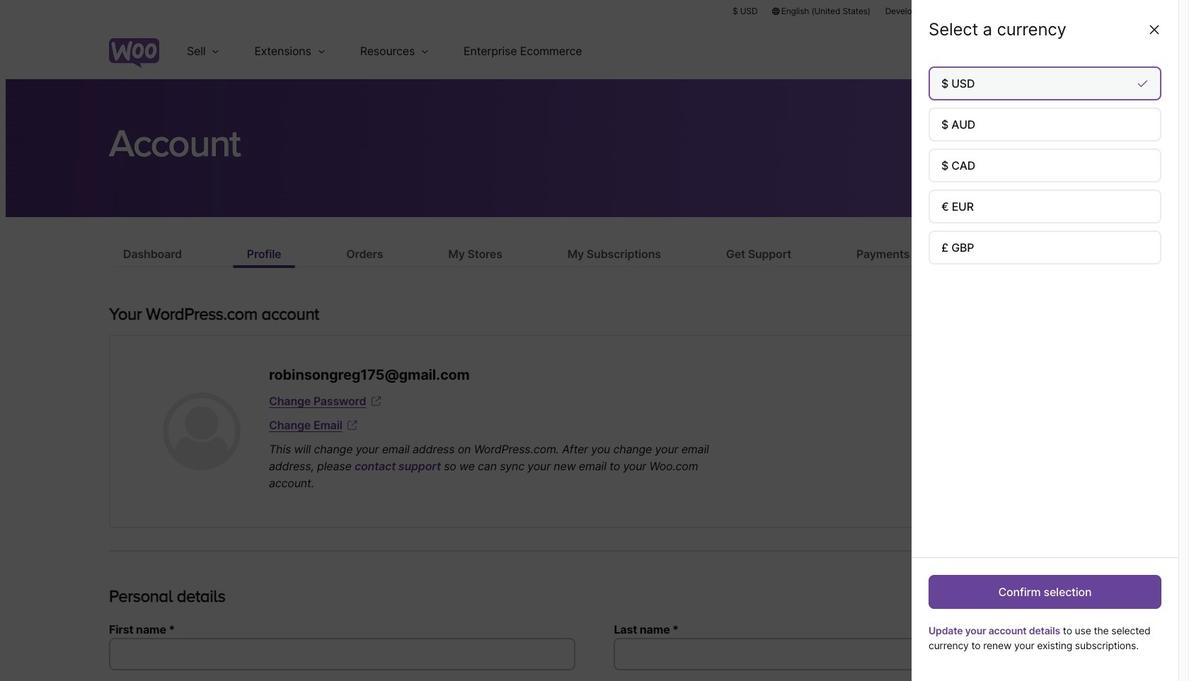 Task type: locate. For each thing, give the bounding box(es) containing it.
None text field
[[614, 639, 1081, 671]]

search image
[[1022, 40, 1045, 62]]

external link image
[[345, 419, 359, 433]]

service navigation menu element
[[996, 28, 1081, 74]]

None text field
[[109, 639, 575, 671]]

gravatar image image
[[163, 393, 241, 471]]



Task type: describe. For each thing, give the bounding box(es) containing it.
open account menu image
[[1058, 40, 1081, 62]]

close selector image
[[1148, 23, 1162, 37]]

external link image
[[369, 394, 383, 409]]



